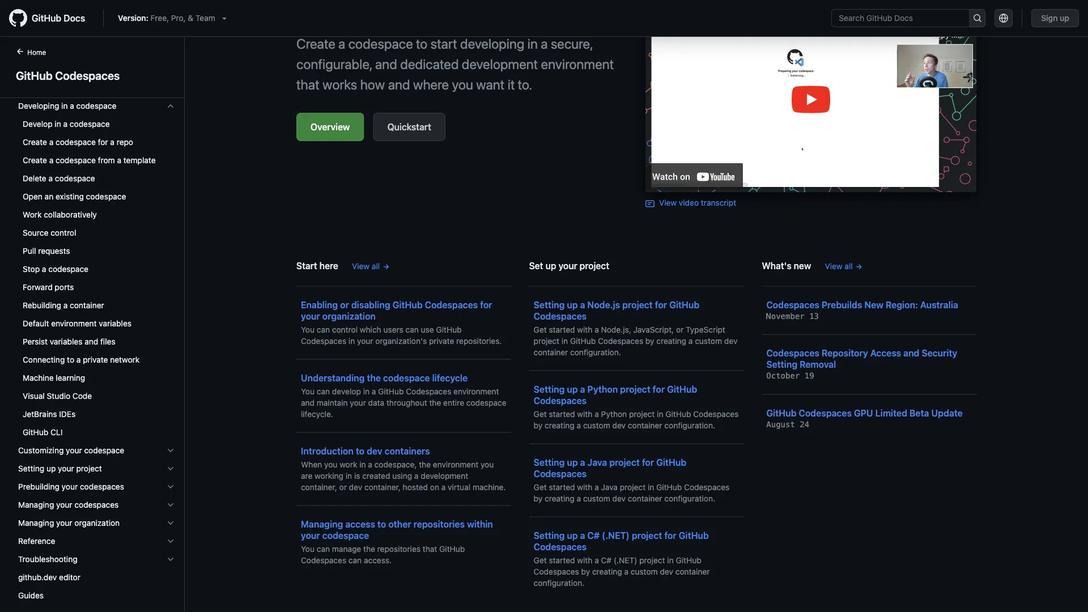 Task type: vqa. For each thing, say whether or not it's contained in the screenshot.
'policy'
no



Task type: locate. For each thing, give the bounding box(es) containing it.
1 vertical spatial development
[[421, 471, 469, 481]]

1 horizontal spatial you
[[452, 77, 474, 92]]

codespace
[[349, 36, 413, 52], [76, 101, 116, 111], [70, 119, 110, 129], [56, 138, 96, 147], [56, 156, 96, 165], [55, 174, 95, 183], [86, 192, 126, 201], [48, 265, 89, 274], [383, 373, 430, 383], [467, 398, 507, 407], [84, 446, 124, 455], [323, 530, 369, 541]]

what's new
[[762, 260, 812, 271]]

codespace down delete a codespace link at left
[[86, 192, 126, 201]]

0 horizontal spatial view all
[[352, 261, 380, 271]]

1 horizontal spatial view all
[[825, 261, 853, 271]]

up for setting up a java project for github codespaces get started with a java project in github codespaces by creating a custom dev container configuration.
[[567, 457, 578, 468]]

2 you from the top
[[301, 387, 315, 396]]

codespace up manage
[[323, 530, 369, 541]]

can up "maintain"
[[317, 387, 330, 396]]

you left 'want'
[[452, 77, 474, 92]]

up inside setting up a java project for github codespaces get started with a java project in github codespaces by creating a custom dev container configuration.
[[567, 457, 578, 468]]

2 vertical spatial create
[[23, 156, 47, 165]]

2 sc 9kayk9 0 image from the top
[[166, 464, 175, 474]]

up for setting up your project
[[46, 464, 56, 474]]

entire
[[444, 398, 465, 407]]

1 get from the top
[[534, 325, 547, 334]]

1 vertical spatial control
[[332, 325, 358, 334]]

manage
[[332, 544, 361, 554]]

default environment variables link
[[14, 315, 180, 333]]

view all right here
[[352, 261, 380, 271]]

environment up entire
[[454, 387, 499, 396]]

1 started from the top
[[549, 325, 575, 334]]

set
[[530, 260, 544, 271]]

repositories down on
[[414, 519, 465, 530]]

4 sc 9kayk9 0 image from the top
[[166, 501, 175, 510]]

2 developing in a codespace element from the top
[[9, 115, 184, 442]]

variables up files
[[99, 319, 132, 328]]

1 all from the left
[[372, 261, 380, 271]]

all for disabling
[[372, 261, 380, 271]]

1 view all link from the left
[[352, 260, 390, 272]]

4 with from the top
[[578, 556, 593, 565]]

0 vertical spatial repositories
[[414, 519, 465, 530]]

managing up manage
[[301, 519, 343, 530]]

sc 9kayk9 0 image inside managing your organization dropdown button
[[166, 519, 175, 528]]

pull requests
[[23, 246, 70, 256]]

dev
[[725, 336, 738, 346], [613, 421, 626, 430], [367, 446, 383, 457], [349, 483, 363, 492], [613, 494, 626, 503], [660, 567, 674, 577]]

1 vertical spatial organization
[[75, 519, 120, 528]]

3 sc 9kayk9 0 image from the top
[[166, 555, 175, 564]]

virtual
[[448, 483, 471, 492]]

2 vertical spatial you
[[301, 544, 315, 554]]

develop
[[23, 119, 53, 129]]

you down enabling
[[301, 325, 315, 334]]

codespaces
[[80, 482, 124, 492], [75, 501, 119, 510]]

container inside setting up a java project for github codespaces get started with a java project in github codespaces by creating a custom dev container configuration.
[[628, 494, 663, 503]]

sc 9kayk9 0 image inside customizing your codespace 'dropdown button'
[[166, 446, 175, 455]]

by inside setting up a python project for github codespaces get started with a python project in github codespaces by creating a custom dev container configuration.
[[534, 421, 543, 430]]

1 vertical spatial private
[[83, 355, 108, 365]]

create down develop
[[23, 138, 47, 147]]

variables
[[99, 319, 132, 328], [50, 337, 82, 347]]

control left the which
[[332, 325, 358, 334]]

1 vertical spatial c#
[[601, 556, 612, 565]]

access
[[871, 348, 902, 359]]

with inside setting up a node.js project for github codespaces get started with a node.js, javascript, or typescript project in github codespaces by creating a custom dev container configuration.
[[578, 325, 593, 334]]

for
[[98, 138, 108, 147], [480, 299, 493, 310], [655, 299, 668, 310], [653, 384, 665, 395], [642, 457, 655, 468], [665, 530, 677, 541]]

codespaces inside the codespaces prebuilds new region: australia november 13
[[767, 299, 820, 310]]

organization down managing your codespaces dropdown button
[[75, 519, 120, 528]]

learning
[[56, 373, 85, 383]]

editor
[[59, 573, 80, 582]]

up inside dropdown button
[[46, 464, 56, 474]]

1 sc 9kayk9 0 image from the top
[[166, 102, 175, 111]]

0 vertical spatial java
[[588, 457, 608, 468]]

1 horizontal spatial all
[[845, 261, 853, 271]]

in inside dropdown button
[[61, 101, 68, 111]]

all for new
[[845, 261, 853, 271]]

0 vertical spatial that
[[297, 77, 320, 92]]

is
[[354, 471, 360, 481]]

understanding
[[301, 373, 365, 383]]

1 horizontal spatial that
[[423, 544, 437, 554]]

container,
[[301, 483, 337, 492], [365, 483, 401, 492]]

github.dev editor
[[18, 573, 80, 582]]

sc 9kayk9 0 image for troubleshooting
[[166, 555, 175, 564]]

setting inside setting up a java project for github codespaces get started with a java project in github codespaces by creating a custom dev container configuration.
[[534, 457, 565, 468]]

to up "learning"
[[67, 355, 74, 365]]

sc 9kayk9 0 image inside prebuilding your codespaces dropdown button
[[166, 483, 175, 492]]

organization down disabling
[[323, 311, 376, 322]]

setting up a c# (.net) project for github codespaces get started with a c# (.net) project in github codespaces by creating a custom dev container configuration.
[[534, 530, 710, 588]]

connecting to a private network
[[23, 355, 140, 365]]

2 get from the top
[[534, 409, 547, 419]]

view all link for what's new
[[825, 260, 863, 272]]

development up on
[[421, 471, 469, 481]]

view all link up prebuilds
[[825, 260, 863, 272]]

all up disabling
[[372, 261, 380, 271]]

that inside create a codespace to start developing in a secure, configurable, and dedicated development environment that works how and where you want it to.
[[297, 77, 320, 92]]

view all
[[352, 261, 380, 271], [825, 261, 853, 271]]

you inside enabling or disabling github codespaces for your organization you can control which users can use github codespaces in your organization's private repositories.
[[301, 325, 315, 334]]

custom inside setting up a node.js project for github codespaces get started with a node.js, javascript, or typescript project in github codespaces by creating a custom dev container configuration.
[[695, 336, 723, 346]]

managing inside managing access to other repositories within your codespace you can manage the repositories that github codespaces can access.
[[301, 519, 343, 530]]

view all for what's new
[[825, 261, 853, 271]]

custom
[[695, 336, 723, 346], [584, 421, 611, 430], [584, 494, 611, 503], [631, 567, 658, 577]]

0 horizontal spatial control
[[51, 228, 76, 238]]

2 vertical spatial sc 9kayk9 0 image
[[166, 555, 175, 564]]

setting up a python project for github codespaces get started with a python project in github codespaces by creating a custom dev container configuration.
[[534, 384, 739, 430]]

&
[[188, 13, 194, 23]]

github.dev editor link
[[14, 569, 180, 587]]

code
[[73, 392, 92, 401]]

5 sc 9kayk9 0 image from the top
[[166, 519, 175, 528]]

codespaces inside managing access to other repositories within your codespace you can manage the repositories that github codespaces can access.
[[301, 556, 347, 565]]

organization
[[323, 311, 376, 322], [75, 519, 120, 528]]

dev inside setting up a c# (.net) project for github codespaces get started with a c# (.net) project in github codespaces by creating a custom dev container configuration.
[[660, 567, 674, 577]]

development down developing
[[462, 56, 538, 72]]

developing in a codespace
[[18, 101, 116, 111]]

managing
[[18, 501, 54, 510], [18, 519, 54, 528], [301, 519, 343, 530]]

by inside setting up a java project for github codespaces get started with a java project in github codespaces by creating a custom dev container configuration.
[[534, 494, 543, 503]]

in inside understanding the codespace lifecycle you can develop in a github codespaces environment and maintain your data throughout the entire codespace lifecycle.
[[363, 387, 370, 396]]

1 developing in a codespace element from the top
[[9, 97, 184, 442]]

stop a codespace link
[[14, 260, 180, 278]]

for for setting up a python project for github codespaces
[[653, 384, 665, 395]]

sc 9kayk9 0 image for customizing your codespace
[[166, 446, 175, 455]]

and up 'how'
[[375, 56, 398, 72]]

for inside enabling or disabling github codespaces for your organization you can control which users can use github codespaces in your organization's private repositories.
[[480, 299, 493, 310]]

0 horizontal spatial view
[[352, 261, 370, 271]]

1 horizontal spatial organization
[[323, 311, 376, 322]]

development inside create a codespace to start developing in a secure, configurable, and dedicated development environment that works how and where you want it to.
[[462, 56, 538, 72]]

to up work
[[356, 446, 365, 457]]

managing for to
[[301, 519, 343, 530]]

for inside setting up a java project for github codespaces get started with a java project in github codespaces by creating a custom dev container configuration.
[[642, 457, 655, 468]]

setting inside setting up a c# (.net) project for github codespaces get started with a c# (.net) project in github codespaces by creating a custom dev container configuration.
[[534, 530, 565, 541]]

0 horizontal spatial container,
[[301, 483, 337, 492]]

0 vertical spatial codespaces
[[80, 482, 124, 492]]

to
[[416, 36, 428, 52], [67, 355, 74, 365], [356, 446, 365, 457], [378, 519, 386, 530]]

github cli
[[23, 428, 63, 437]]

0 vertical spatial c#
[[588, 530, 600, 541]]

up inside setting up a python project for github codespaces get started with a python project in github codespaces by creating a custom dev container configuration.
[[567, 384, 578, 395]]

home
[[27, 48, 46, 56]]

create inside create a codespace from a template 'link'
[[23, 156, 47, 165]]

all
[[372, 261, 380, 271], [845, 261, 853, 271]]

codespaces down prebuilding your codespaces dropdown button
[[75, 501, 119, 510]]

environment down secure, on the right top of page
[[541, 56, 614, 72]]

with inside setting up a python project for github codespaces get started with a python project in github codespaces by creating a custom dev container configuration.
[[578, 409, 593, 419]]

codespace up the throughout
[[383, 373, 430, 383]]

container, down working at the left of the page
[[301, 483, 337, 492]]

0 vertical spatial sc 9kayk9 0 image
[[166, 446, 175, 455]]

4 get from the top
[[534, 556, 547, 565]]

node.js
[[588, 299, 621, 310]]

1 vertical spatial or
[[677, 325, 684, 334]]

for inside setting up a python project for github codespaces get started with a python project in github codespaces by creating a custom dev container configuration.
[[653, 384, 665, 395]]

creating inside setting up a node.js project for github codespaces get started with a node.js, javascript, or typescript project in github codespaces by creating a custom dev container configuration.
[[657, 336, 687, 346]]

create
[[297, 36, 336, 52], [23, 138, 47, 147], [23, 156, 47, 165]]

sc 9kayk9 0 image
[[166, 102, 175, 111], [166, 464, 175, 474], [166, 483, 175, 492], [166, 501, 175, 510], [166, 519, 175, 528]]

1 vertical spatial codespaces
[[75, 501, 119, 510]]

in inside enabling or disabling github codespaces for your organization you can control which users can use github codespaces in your organization's private repositories.
[[349, 336, 355, 346]]

quickstart link
[[373, 113, 446, 141]]

0 vertical spatial organization
[[323, 311, 376, 322]]

hosted
[[403, 483, 428, 492]]

develop in a codespace
[[23, 119, 110, 129]]

lifecycle
[[432, 373, 468, 383]]

1 vertical spatial you
[[301, 387, 315, 396]]

environment inside create a codespace to start developing in a secure, configurable, and dedicated development environment that works how and where you want it to.
[[541, 56, 614, 72]]

codespace up 'how'
[[349, 36, 413, 52]]

version:
[[118, 13, 149, 23]]

which
[[360, 325, 382, 334]]

open
[[23, 192, 42, 201]]

codespaces prebuilds new region: australia november 13
[[767, 299, 959, 321]]

and inside understanding the codespace lifecycle you can develop in a github codespaces environment and maintain your data throughout the entire codespace lifecycle.
[[301, 398, 315, 407]]

3 started from the top
[[549, 483, 575, 492]]

1 you from the top
[[301, 325, 315, 334]]

0 vertical spatial or
[[340, 299, 349, 310]]

repositories up access. in the left of the page
[[378, 544, 421, 554]]

0 horizontal spatial c#
[[588, 530, 600, 541]]

2 container, from the left
[[365, 483, 401, 492]]

create inside create a codespace for a repo link
[[23, 138, 47, 147]]

None search field
[[832, 9, 986, 27]]

you left manage
[[301, 544, 315, 554]]

you up lifecycle.
[[301, 387, 315, 396]]

configuration. inside setting up a node.js project for github codespaces get started with a node.js, javascript, or typescript project in github codespaces by creating a custom dev container configuration.
[[571, 348, 621, 357]]

or down working at the left of the page
[[339, 483, 347, 492]]

sc 9kayk9 0 image inside developing in a codespace dropdown button
[[166, 102, 175, 111]]

and left files
[[85, 337, 98, 347]]

2 all from the left
[[845, 261, 853, 271]]

0 horizontal spatial view all link
[[352, 260, 390, 272]]

with for python
[[578, 409, 593, 419]]

view all right new
[[825, 261, 853, 271]]

you up "machine."
[[481, 460, 494, 469]]

1 vertical spatial that
[[423, 544, 437, 554]]

beta
[[910, 408, 930, 419]]

to inside the connecting to a private network link
[[67, 355, 74, 365]]

environment up virtual
[[433, 460, 479, 469]]

control down work collaboratively at top
[[51, 228, 76, 238]]

setting inside the codespaces repository access and security setting removal october 19
[[767, 359, 798, 370]]

1 sc 9kayk9 0 image from the top
[[166, 446, 175, 455]]

jetbrains ides link
[[14, 406, 180, 424]]

the
[[367, 373, 381, 383], [430, 398, 441, 407], [419, 460, 431, 469], [364, 544, 375, 554]]

view all for start here
[[352, 261, 380, 271]]

customizing your codespace button
[[14, 442, 180, 460]]

view right link image
[[660, 198, 677, 208]]

delete a codespace link
[[14, 170, 180, 188]]

organization inside dropdown button
[[75, 519, 120, 528]]

github.dev
[[18, 573, 57, 582]]

codespaces inside understanding the codespace lifecycle you can develop in a github codespaces environment and maintain your data throughout the entire codespace lifecycle.
[[406, 387, 452, 396]]

you up working at the left of the page
[[324, 460, 338, 469]]

to left the other at the left bottom of the page
[[378, 519, 386, 530]]

codespace up develop in a codespace link at the top of the page
[[76, 101, 116, 111]]

create up delete
[[23, 156, 47, 165]]

overview link
[[297, 113, 364, 141]]

3 get from the top
[[534, 483, 547, 492]]

0 vertical spatial control
[[51, 228, 76, 238]]

all up prebuilds
[[845, 261, 853, 271]]

3 sc 9kayk9 0 image from the top
[[166, 483, 175, 492]]

with inside setting up a c# (.net) project for github codespaces get started with a c# (.net) project in github codespaces by creating a custom dev container configuration.
[[578, 556, 593, 565]]

create inside create a codespace to start developing in a secure, configurable, and dedicated development environment that works how and where you want it to.
[[297, 36, 336, 52]]

0 vertical spatial you
[[301, 325, 315, 334]]

1 with from the top
[[578, 325, 593, 334]]

view all link up disabling
[[352, 260, 390, 272]]

view for codespaces prebuilds new region: australia
[[825, 261, 843, 271]]

0 horizontal spatial organization
[[75, 519, 120, 528]]

sc 9kayk9 0 image inside setting up your project dropdown button
[[166, 464, 175, 474]]

or inside introduction to dev containers when you work in a codespace, the environment you are working in is created using a development container, or dev container, hosted on a virtual machine.
[[339, 483, 347, 492]]

1 horizontal spatial view all link
[[825, 260, 863, 272]]

codespace right entire
[[467, 398, 507, 407]]

or left typescript
[[677, 325, 684, 334]]

guides
[[18, 591, 44, 601]]

0 horizontal spatial all
[[372, 261, 380, 271]]

get inside setting up a node.js project for github codespaces get started with a node.js, javascript, or typescript project in github codespaces by creating a custom dev container configuration.
[[534, 325, 547, 334]]

to up the dedicated
[[416, 36, 428, 52]]

2 horizontal spatial you
[[481, 460, 494, 469]]

configuration. inside setting up a python project for github codespaces get started with a python project in github codespaces by creating a custom dev container configuration.
[[665, 421, 716, 430]]

open an existing codespace link
[[14, 188, 180, 206]]

private down use
[[429, 336, 454, 346]]

1 vertical spatial sc 9kayk9 0 image
[[166, 537, 175, 546]]

prebuilding
[[18, 482, 59, 492]]

can down manage
[[349, 556, 362, 565]]

the up access. in the left of the page
[[364, 544, 375, 554]]

and right the access
[[904, 348, 920, 359]]

container, down 'created'
[[365, 483, 401, 492]]

3 with from the top
[[578, 483, 593, 492]]

up inside "link"
[[1061, 13, 1070, 23]]

machine learning link
[[14, 369, 180, 387]]

4 started from the top
[[549, 556, 575, 565]]

the up data
[[367, 373, 381, 383]]

managing your organization button
[[14, 514, 180, 533]]

started inside setting up a python project for github codespaces get started with a python project in github codespaces by creating a custom dev container configuration.
[[549, 409, 575, 419]]

machine
[[23, 373, 54, 383]]

private down persist variables and files link
[[83, 355, 108, 365]]

containers
[[385, 446, 430, 457]]

setting inside setting up a python project for github codespaces get started with a python project in github codespaces by creating a custom dev container configuration.
[[534, 384, 565, 395]]

up inside setting up a node.js project for github codespaces get started with a node.js, javascript, or typescript project in github codespaces by creating a custom dev container configuration.
[[567, 299, 578, 310]]

a inside dropdown button
[[70, 101, 74, 111]]

0 vertical spatial private
[[429, 336, 454, 346]]

codespace inside managing access to other repositories within your codespace you can manage the repositories that github codespaces can access.
[[323, 530, 369, 541]]

when
[[301, 460, 322, 469]]

2 horizontal spatial view
[[825, 261, 843, 271]]

view right here
[[352, 261, 370, 271]]

codespaces down setting up your project dropdown button
[[80, 482, 124, 492]]

sc 9kayk9 0 image for developing in a codespace
[[166, 102, 175, 111]]

view all link for start here
[[352, 260, 390, 272]]

variables down default environment variables
[[50, 337, 82, 347]]

started for setting up a java project for github codespaces
[[549, 483, 575, 492]]

1 view all from the left
[[352, 261, 380, 271]]

team
[[196, 13, 215, 23]]

removal
[[800, 359, 837, 370]]

codespace down create a codespace for a repo
[[56, 156, 96, 165]]

project inside dropdown button
[[76, 464, 102, 474]]

custom inside setting up a python project for github codespaces get started with a python project in github codespaces by creating a custom dev container configuration.
[[584, 421, 611, 430]]

can inside understanding the codespace lifecycle you can develop in a github codespaces environment and maintain your data throughout the entire codespace lifecycle.
[[317, 387, 330, 396]]

github codespaces
[[16, 69, 120, 82]]

0 horizontal spatial variables
[[50, 337, 82, 347]]

forward
[[23, 283, 53, 292]]

managing for codespaces
[[18, 501, 54, 510]]

by inside setting up a node.js project for github codespaces get started with a node.js, javascript, or typescript project in github codespaces by creating a custom dev container configuration.
[[646, 336, 655, 346]]

collaboratively
[[44, 210, 97, 219]]

get inside setting up a java project for github codespaces get started with a java project in github codespaces by creating a custom dev container configuration.
[[534, 483, 547, 492]]

up inside setting up a c# (.net) project for github codespaces get started with a c# (.net) project in github codespaces by creating a custom dev container configuration.
[[567, 530, 578, 541]]

2 view all from the left
[[825, 261, 853, 271]]

create for create a codespace from a template
[[23, 156, 47, 165]]

codespaces inside the codespaces repository access and security setting removal october 19
[[767, 348, 820, 359]]

managing up reference
[[18, 519, 54, 528]]

codespace down github cli link on the left bottom of the page
[[84, 446, 124, 455]]

2 with from the top
[[578, 409, 593, 419]]

environment up persist variables and files
[[51, 319, 97, 328]]

1 horizontal spatial variables
[[99, 319, 132, 328]]

october 19 element
[[767, 371, 815, 381]]

work
[[340, 460, 358, 469]]

1 horizontal spatial view
[[660, 198, 677, 208]]

the inside introduction to dev containers when you work in a codespace, the environment you are working in is created using a development container, or dev container, hosted on a virtual machine.
[[419, 460, 431, 469]]

0 vertical spatial variables
[[99, 319, 132, 328]]

0 horizontal spatial private
[[83, 355, 108, 365]]

sc 9kayk9 0 image
[[166, 446, 175, 455], [166, 537, 175, 546], [166, 555, 175, 564]]

0 vertical spatial development
[[462, 56, 538, 72]]

2 sc 9kayk9 0 image from the top
[[166, 537, 175, 546]]

0 horizontal spatial that
[[297, 77, 320, 92]]

with for java
[[578, 483, 593, 492]]

2 vertical spatial or
[[339, 483, 347, 492]]

1 horizontal spatial container,
[[365, 483, 401, 492]]

1 vertical spatial create
[[23, 138, 47, 147]]

create for create a codespace to start developing in a secure, configurable, and dedicated development environment that works how and where you want it to.
[[297, 36, 336, 52]]

2 view all link from the left
[[825, 260, 863, 272]]

setting inside setting up a node.js project for github codespaces get started with a node.js, javascript, or typescript project in github codespaces by creating a custom dev container configuration.
[[534, 299, 565, 310]]

connecting to a private network link
[[14, 351, 180, 369]]

developing in a codespace element
[[9, 97, 184, 442], [9, 115, 184, 442]]

create up configurable,
[[297, 36, 336, 52]]

started inside setting up a node.js project for github codespaces get started with a node.js, javascript, or typescript project in github codespaces by creating a custom dev container configuration.
[[549, 325, 575, 334]]

by
[[646, 336, 655, 346], [534, 421, 543, 430], [534, 494, 543, 503], [582, 567, 591, 577]]

sc 9kayk9 0 image inside reference dropdown button
[[166, 537, 175, 546]]

0 vertical spatial create
[[297, 36, 336, 52]]

to inside managing access to other repositories within your codespace you can manage the repositories that github codespaces can access.
[[378, 519, 386, 530]]

view right new
[[825, 261, 843, 271]]

1 horizontal spatial private
[[429, 336, 454, 346]]

3 you from the top
[[301, 544, 315, 554]]

develop
[[332, 387, 361, 396]]

visual studio code link
[[14, 387, 180, 406]]

or right enabling
[[340, 299, 349, 310]]

1 horizontal spatial c#
[[601, 556, 612, 565]]

1 vertical spatial repositories
[[378, 544, 421, 554]]

managing down prebuilding
[[18, 501, 54, 510]]

by inside setting up a c# (.net) project for github codespaces get started with a c# (.net) project in github codespaces by creating a custom dev container configuration.
[[582, 567, 591, 577]]

1 horizontal spatial control
[[332, 325, 358, 334]]

organization's
[[376, 336, 427, 346]]

view for enabling or disabling github codespaces for your organization
[[352, 261, 370, 271]]

reference
[[18, 537, 55, 546]]

managing inside managing your codespaces dropdown button
[[18, 501, 54, 510]]

sc 9kayk9 0 image for setting up your project
[[166, 464, 175, 474]]

machine learning
[[23, 373, 85, 383]]

sc 9kayk9 0 image for prebuilding your codespaces
[[166, 483, 175, 492]]

the down containers
[[419, 460, 431, 469]]

(.net)
[[602, 530, 630, 541], [614, 556, 638, 565]]

working
[[315, 471, 344, 481]]

and up lifecycle.
[[301, 398, 315, 407]]

work
[[23, 210, 42, 219]]

codespaces repository access and security setting removal october 19
[[767, 348, 958, 381]]

up for setting up a node.js project for github codespaces get started with a node.js, javascript, or typescript project in github codespaces by creating a custom dev container configuration.
[[567, 299, 578, 310]]

rebuilding a container link
[[14, 297, 180, 315]]

the inside managing access to other repositories within your codespace you can manage the repositories that github codespaces can access.
[[364, 544, 375, 554]]

started inside setting up a c# (.net) project for github codespaces get started with a c# (.net) project in github codespaces by creating a custom dev container configuration.
[[549, 556, 575, 565]]

2 started from the top
[[549, 409, 575, 419]]

setting for setting up a c# (.net) project for github codespaces
[[534, 530, 565, 541]]



Task type: describe. For each thing, give the bounding box(es) containing it.
custom inside setting up a c# (.net) project for github codespaces get started with a c# (.net) project in github codespaces by creating a custom dev container configuration.
[[631, 567, 658, 577]]

environment inside introduction to dev containers when you work in a codespace, the environment you are working in is created using a development container, or dev container, hosted on a virtual machine.
[[433, 460, 479, 469]]

and inside the codespaces repository access and security setting removal october 19
[[904, 348, 920, 359]]

in inside setting up a java project for github codespaces get started with a java project in github codespaces by creating a custom dev container configuration.
[[648, 483, 655, 492]]

javascript,
[[634, 325, 674, 334]]

source control link
[[14, 224, 180, 242]]

1 vertical spatial java
[[601, 483, 618, 492]]

to inside create a codespace to start developing in a secure, configurable, and dedicated development environment that works how and where you want it to.
[[416, 36, 428, 52]]

can left manage
[[317, 544, 330, 554]]

and inside github codespaces element
[[85, 337, 98, 347]]

development inside introduction to dev containers when you work in a codespace, the environment you are working in is created using a development container, or dev container, hosted on a virtual machine.
[[421, 471, 469, 481]]

codespaces for prebuilding your codespaces
[[80, 482, 124, 492]]

sign up link
[[1032, 9, 1080, 27]]

sc 9kayk9 0 image for managing your organization
[[166, 519, 175, 528]]

github cli link
[[14, 424, 180, 442]]

your inside understanding the codespace lifecycle you can develop in a github codespaces environment and maintain your data throughout the entire codespace lifecycle.
[[350, 398, 366, 407]]

get for setting up a java project for github codespaces
[[534, 483, 547, 492]]

github codespaces element
[[0, 0, 185, 611]]

customizing
[[18, 446, 64, 455]]

link image
[[646, 199, 655, 208]]

codespace down develop in a codespace
[[56, 138, 96, 147]]

quickstart
[[388, 122, 432, 132]]

troubleshooting button
[[14, 551, 180, 569]]

select language: current language is english image
[[1000, 14, 1009, 23]]

started for setting up a node.js project for github codespaces
[[549, 325, 575, 334]]

visual studio code
[[23, 392, 92, 401]]

create a codespace for a repo link
[[14, 133, 180, 151]]

in inside create a codespace to start developing in a secure, configurable, and dedicated development environment that works how and where you want it to.
[[528, 36, 538, 52]]

up for setting up a c# (.net) project for github codespaces get started with a c# (.net) project in github codespaces by creating a custom dev container configuration.
[[567, 530, 578, 541]]

up for sign up
[[1061, 13, 1070, 23]]

from
[[98, 156, 115, 165]]

Search GitHub Docs search field
[[833, 10, 970, 27]]

configuration. inside setting up a c# (.net) project for github codespaces get started with a c# (.net) project in github codespaces by creating a custom dev container configuration.
[[534, 578, 585, 588]]

sign up
[[1042, 13, 1070, 23]]

sc 9kayk9 0 image for managing your codespaces
[[166, 501, 175, 510]]

creating inside setting up a c# (.net) project for github codespaces get started with a c# (.net) project in github codespaces by creating a custom dev container configuration.
[[593, 567, 623, 577]]

control inside enabling or disabling github codespaces for your organization you can control which users can use github codespaces in your organization's private repositories.
[[332, 325, 358, 334]]

australia
[[921, 299, 959, 310]]

to inside introduction to dev containers when you work in a codespace, the environment you are working in is created using a development container, or dev container, hosted on a virtual machine.
[[356, 446, 365, 457]]

1 container, from the left
[[301, 483, 337, 492]]

work collaboratively link
[[14, 206, 180, 224]]

enabling or disabling github codespaces for your organization you can control which users can use github codespaces in your organization's private repositories.
[[301, 299, 502, 346]]

started for setting up a python project for github codespaces
[[549, 409, 575, 419]]

pull requests link
[[14, 242, 180, 260]]

private inside developing in a codespace element
[[83, 355, 108, 365]]

you for managing access to other repositories within your codespace
[[301, 544, 315, 554]]

developing in a codespace element containing developing in a codespace
[[9, 97, 184, 442]]

github codespaces link
[[14, 67, 171, 84]]

managing for organization
[[18, 519, 54, 528]]

creating inside setting up a java project for github codespaces get started with a java project in github codespaces by creating a custom dev container configuration.
[[545, 494, 575, 503]]

overview
[[311, 122, 350, 132]]

0 vertical spatial (.net)
[[602, 530, 630, 541]]

up for set up your project
[[546, 260, 557, 271]]

creating inside setting up a python project for github codespaces get started with a python project in github codespaces by creating a custom dev container configuration.
[[545, 421, 575, 430]]

managing access to other repositories within your codespace you can manage the repositories that github codespaces can access.
[[301, 519, 493, 565]]

for inside setting up a c# (.net) project for github codespaces get started with a c# (.net) project in github codespaces by creating a custom dev container configuration.
[[665, 530, 677, 541]]

understanding the codespace lifecycle you can develop in a github codespaces environment and maintain your data throughout the entire codespace lifecycle.
[[301, 373, 507, 419]]

start
[[297, 260, 317, 271]]

existing
[[56, 192, 84, 201]]

jetbrains
[[23, 410, 57, 419]]

using
[[393, 471, 412, 481]]

codespace,
[[375, 460, 417, 469]]

or inside enabling or disabling github codespaces for your organization you can control which users can use github codespaces in your organization's private repositories.
[[340, 299, 349, 310]]

what's
[[762, 260, 792, 271]]

13
[[810, 312, 820, 321]]

video
[[679, 198, 699, 208]]

pro,
[[171, 13, 186, 23]]

work collaboratively
[[23, 210, 97, 219]]

managing your organization
[[18, 519, 120, 528]]

in inside setting up a python project for github codespaces get started with a python project in github codespaces by creating a custom dev container configuration.
[[657, 409, 664, 419]]

you inside create a codespace to start developing in a secure, configurable, and dedicated development environment that works how and where you want it to.
[[452, 77, 474, 92]]

codespaces inside github codespaces gpu limited beta update august 24
[[799, 408, 852, 419]]

stop a codespace
[[23, 265, 89, 274]]

sc 9kayk9 0 image for reference
[[166, 537, 175, 546]]

other
[[389, 519, 412, 530]]

codespaces for managing your codespaces
[[75, 501, 119, 510]]

in inside setting up a node.js project for github codespaces get started with a node.js, javascript, or typescript project in github codespaces by creating a custom dev container configuration.
[[562, 336, 568, 346]]

are
[[301, 471, 313, 481]]

you inside understanding the codespace lifecycle you can develop in a github codespaces environment and maintain your data throughout the entire codespace lifecycle.
[[301, 387, 315, 396]]

the left entire
[[430, 398, 441, 407]]

you for enabling or disabling github codespaces for your organization
[[301, 325, 315, 334]]

template
[[124, 156, 156, 165]]

github inside managing access to other repositories within your codespace you can manage the repositories that github codespaces can access.
[[440, 544, 465, 554]]

codespace inside 'dropdown button'
[[84, 446, 124, 455]]

setting up your project button
[[14, 460, 180, 478]]

your inside 'dropdown button'
[[66, 446, 82, 455]]

private inside enabling or disabling github codespaces for your organization you can control which users can use github codespaces in your organization's private repositories.
[[429, 336, 454, 346]]

how
[[360, 77, 385, 92]]

create a codespace for a repo
[[23, 138, 133, 147]]

get for setting up a python project for github codespaces
[[534, 409, 547, 419]]

prebuilding your codespaces
[[18, 482, 124, 492]]

a inside understanding the codespace lifecycle you can develop in a github codespaces environment and maintain your data throughout the entire codespace lifecycle.
[[372, 387, 376, 396]]

developing
[[461, 36, 525, 52]]

create a codespace from a template link
[[14, 151, 180, 170]]

create for create a codespace for a repo
[[23, 138, 47, 147]]

managing your codespaces button
[[14, 496, 180, 514]]

container inside setting up a node.js project for github codespaces get started with a node.js, javascript, or typescript project in github codespaces by creating a custom dev container configuration.
[[534, 348, 568, 357]]

users
[[384, 325, 404, 334]]

developing in a codespace element containing develop in a codespace
[[9, 115, 184, 442]]

created
[[363, 471, 390, 481]]

forward ports
[[23, 283, 74, 292]]

here
[[320, 260, 339, 271]]

github inside understanding the codespace lifecycle you can develop in a github codespaces environment and maintain your data throughout the entire codespace lifecycle.
[[378, 387, 404, 396]]

1 vertical spatial (.net)
[[614, 556, 638, 565]]

codespace up ports
[[48, 265, 89, 274]]

can left use
[[406, 325, 419, 334]]

connecting
[[23, 355, 65, 365]]

lifecycle.
[[301, 409, 333, 419]]

with for node.js
[[578, 325, 593, 334]]

for inside github codespaces element
[[98, 138, 108, 147]]

view video transcript
[[660, 198, 737, 208]]

develop in a codespace link
[[14, 115, 180, 133]]

persist variables and files link
[[14, 333, 180, 351]]

dev inside setting up a java project for github codespaces get started with a java project in github codespaces by creating a custom dev container configuration.
[[613, 494, 626, 503]]

new
[[865, 299, 884, 310]]

1 vertical spatial python
[[601, 409, 627, 419]]

triangle down image
[[220, 14, 229, 23]]

repo
[[117, 138, 133, 147]]

container inside rebuilding a container link
[[70, 301, 104, 310]]

can down enabling
[[317, 325, 330, 334]]

want
[[477, 77, 505, 92]]

container inside setting up a c# (.net) project for github codespaces get started with a c# (.net) project in github codespaces by creating a custom dev container configuration.
[[676, 567, 710, 577]]

august 24 element
[[767, 420, 810, 429]]

november
[[767, 312, 805, 321]]

dev inside setting up a node.js project for github codespaces get started with a node.js, javascript, or typescript project in github codespaces by creating a custom dev container configuration.
[[725, 336, 738, 346]]

docs
[[64, 13, 85, 24]]

setting up your project
[[18, 464, 102, 474]]

search image
[[974, 14, 983, 23]]

codespace inside create a codespace to start developing in a secure, configurable, and dedicated development environment that works how and where you want it to.
[[349, 36, 413, 52]]

introduction to dev containers when you work in a codespace, the environment you are working in is created using a development container, or dev container, hosted on a virtual machine.
[[301, 446, 506, 492]]

19
[[805, 371, 815, 381]]

codespace inside 'link'
[[56, 156, 96, 165]]

custom inside setting up a java project for github codespaces get started with a java project in github codespaces by creating a custom dev container configuration.
[[584, 494, 611, 503]]

repositories.
[[457, 336, 502, 346]]

prebuilds
[[822, 299, 863, 310]]

for for enabling or disabling github codespaces for your organization
[[480, 299, 493, 310]]

github inside github codespaces gpu limited beta update august 24
[[767, 408, 797, 419]]

or inside setting up a node.js project for github codespaces get started with a node.js, javascript, or typescript project in github codespaces by creating a custom dev container configuration.
[[677, 325, 684, 334]]

up for setting up a python project for github codespaces get started with a python project in github codespaces by creating a custom dev container configuration.
[[567, 384, 578, 395]]

setting inside dropdown button
[[18, 464, 44, 474]]

customizing your codespace
[[18, 446, 124, 455]]

works
[[323, 77, 357, 92]]

environment inside github codespaces element
[[51, 319, 97, 328]]

persist variables and files
[[23, 337, 116, 347]]

get inside setting up a c# (.net) project for github codespaces get started with a c# (.net) project in github codespaces by creating a custom dev container configuration.
[[534, 556, 547, 565]]

free,
[[151, 13, 169, 23]]

november 13 element
[[767, 312, 820, 321]]

rebuilding a container
[[23, 301, 104, 310]]

your inside managing access to other repositories within your codespace you can manage the repositories that github codespaces can access.
[[301, 530, 320, 541]]

environment inside understanding the codespace lifecycle you can develop in a github codespaces environment and maintain your data throughout the entire codespace lifecycle.
[[454, 387, 499, 396]]

1 vertical spatial variables
[[50, 337, 82, 347]]

dev inside setting up a python project for github codespaces get started with a python project in github codespaces by creating a custom dev container configuration.
[[613, 421, 626, 430]]

pull
[[23, 246, 36, 256]]

organization inside enabling or disabling github codespaces for your organization you can control which users can use github codespaces in your organization's private repositories.
[[323, 311, 376, 322]]

start here
[[297, 260, 339, 271]]

for for setting up a node.js project for github codespaces
[[655, 299, 668, 310]]

for for setting up a java project for github codespaces
[[642, 457, 655, 468]]

codespace down developing in a codespace dropdown button
[[70, 119, 110, 129]]

in inside setting up a c# (.net) project for github codespaces get started with a c# (.net) project in github codespaces by creating a custom dev container configuration.
[[668, 556, 674, 565]]

requests
[[38, 246, 70, 256]]

that inside managing access to other repositories within your codespace you can manage the repositories that github codespaces can access.
[[423, 544, 437, 554]]

configuration. inside setting up a java project for github codespaces get started with a java project in github codespaces by creating a custom dev container configuration.
[[665, 494, 716, 503]]

setting for setting up a python project for github codespaces
[[534, 384, 565, 395]]

setting for setting up a node.js project for github codespaces
[[534, 299, 565, 310]]

maintain
[[317, 398, 348, 407]]

security
[[922, 348, 958, 359]]

and right 'how'
[[388, 77, 410, 92]]

get for setting up a node.js project for github codespaces
[[534, 325, 547, 334]]

default environment variables
[[23, 319, 132, 328]]

0 horizontal spatial you
[[324, 460, 338, 469]]

home link
[[11, 47, 64, 58]]

0 vertical spatial python
[[588, 384, 618, 395]]

setting for setting up a java project for github codespaces
[[534, 457, 565, 468]]

reference button
[[14, 533, 180, 551]]

control inside source control "link"
[[51, 228, 76, 238]]

developing in a codespace button
[[14, 97, 180, 115]]

an
[[45, 192, 53, 201]]

container inside setting up a python project for github codespaces get started with a python project in github codespaces by creating a custom dev container configuration.
[[628, 421, 663, 430]]

codespace up open an existing codespace
[[55, 174, 95, 183]]

default
[[23, 319, 49, 328]]

codespace inside dropdown button
[[76, 101, 116, 111]]

github docs
[[32, 13, 85, 24]]



